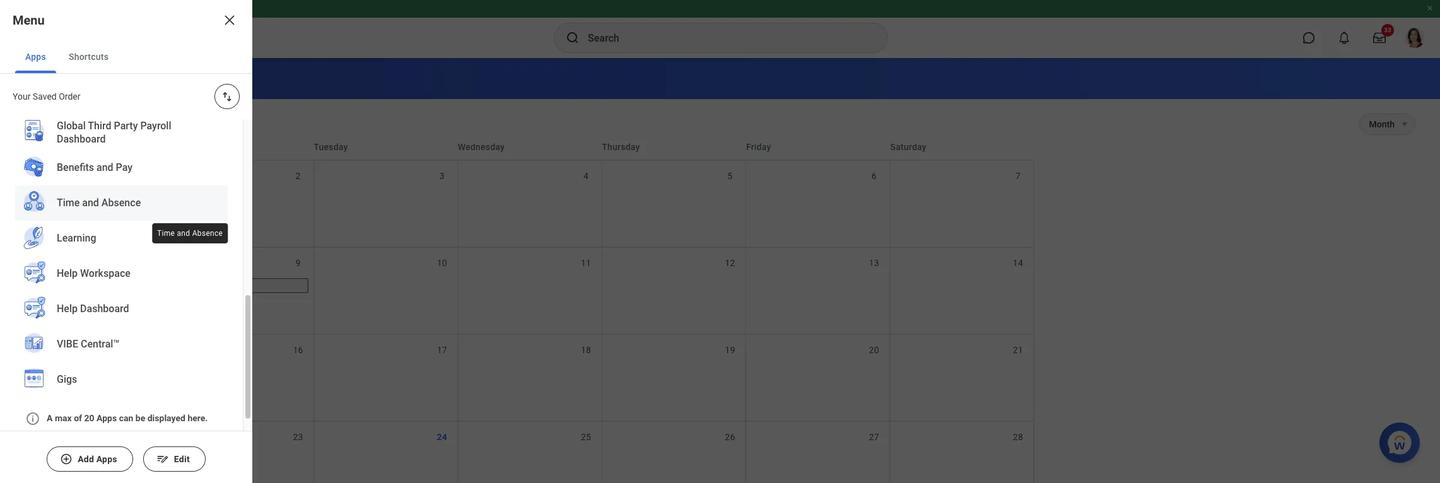Task type: vqa. For each thing, say whether or not it's contained in the screenshot.


Task type: describe. For each thing, give the bounding box(es) containing it.
row group inside table
[[25, 160, 1035, 483]]

sunday column header
[[25, 141, 169, 153]]

table inside time off and leave calendar main content
[[25, 134, 1035, 483]]

20 inside global navigation dialog
[[84, 413, 94, 423]]

sunday
[[25, 142, 55, 152]]

calendar
[[162, 69, 222, 87]]

9
[[296, 258, 301, 268]]

search image
[[565, 30, 580, 45]]

23
[[293, 432, 303, 442]]

help for help dashboard
[[57, 303, 78, 315]]

benefits and pay
[[57, 162, 133, 174]]

2 vertical spatial time
[[157, 229, 175, 238]]

inbox large image
[[1374, 32, 1386, 44]]

and inside time off and leave calendar main content
[[89, 69, 114, 87]]

order
[[59, 91, 80, 102]]

24
[[437, 432, 447, 442]]

add apps
[[78, 454, 117, 464]]

row containing sunday
[[25, 134, 1035, 160]]

a max of 20 apps can be displayed here.
[[47, 413, 208, 423]]

row containing oct
[[25, 160, 1035, 247]]

16
[[293, 345, 303, 355]]

saved
[[33, 91, 57, 102]]

off
[[64, 69, 85, 87]]

notifications large image
[[1338, 32, 1351, 44]]

apps right add
[[96, 454, 117, 464]]

18
[[581, 345, 591, 355]]

12
[[725, 258, 735, 268]]

payroll
[[140, 120, 171, 132]]

column header inside row
[[169, 141, 314, 153]]

edit for edit your apps to customize menu.
[[47, 430, 62, 440]]

profile logan mcneil element
[[1398, 24, 1433, 52]]

27
[[869, 432, 879, 442]]

benefits and pay link
[[15, 150, 228, 187]]

today
[[41, 119, 63, 128]]

and inside benefits and pay link
[[97, 162, 113, 174]]

list inside global navigation dialog
[[0, 0, 243, 408]]

3
[[440, 171, 445, 181]]

october 2023
[[138, 116, 214, 131]]

global
[[57, 120, 86, 132]]

time and absence link
[[15, 186, 228, 222]]

friday
[[746, 142, 771, 152]]

central™
[[81, 338, 120, 350]]

leave
[[118, 69, 158, 87]]

chevron left image
[[89, 118, 101, 131]]

1 vertical spatial dashboard
[[80, 303, 129, 315]]

help workspace link
[[15, 256, 228, 293]]

tuesday column header
[[314, 141, 458, 153]]

plus circle image
[[60, 453, 73, 466]]

october
[[138, 116, 182, 131]]

month button
[[1360, 114, 1395, 134]]

add
[[78, 454, 94, 464]]

third
[[88, 120, 111, 132]]

friday column header
[[746, 141, 891, 153]]

learning
[[57, 232, 96, 244]]

25
[[581, 432, 591, 442]]

can
[[119, 413, 133, 423]]

text edit image
[[156, 453, 169, 466]]

26
[[725, 432, 735, 442]]

21
[[1013, 345, 1023, 355]]

learning link
[[15, 221, 228, 257]]

your
[[13, 91, 31, 102]]

benefits
[[57, 162, 94, 174]]

6
[[872, 171, 877, 181]]

11
[[581, 258, 591, 268]]

4
[[584, 171, 589, 181]]

row containing 23
[[25, 421, 1035, 483]]

time inside list
[[57, 197, 80, 209]]

1 vertical spatial absence
[[192, 229, 223, 238]]

edit button
[[143, 447, 206, 472]]

vibe central™ link
[[15, 327, 228, 363]]

10
[[437, 258, 447, 268]]

help workspace
[[57, 268, 131, 280]]

20 inside row
[[869, 345, 879, 355]]

14
[[1013, 258, 1023, 268]]

sunday, october 1, 2023 cell
[[27, 161, 171, 247]]

apps up 'to'
[[97, 413, 117, 423]]

global navigation dialog
[[0, 0, 252, 483]]

max
[[55, 413, 72, 423]]



Task type: locate. For each thing, give the bounding box(es) containing it.
calendar application
[[25, 134, 1415, 483]]

5 row from the top
[[25, 421, 1035, 483]]

shortcuts
[[69, 52, 109, 62]]

time and absence
[[57, 197, 141, 209], [157, 229, 223, 238]]

5
[[728, 171, 733, 181]]

dashboard down global
[[57, 133, 106, 145]]

1 horizontal spatial absence
[[192, 229, 223, 238]]

0 horizontal spatial absence
[[101, 197, 141, 209]]

help up vibe
[[57, 303, 78, 315]]

row containing 9
[[25, 247, 1035, 334]]

28
[[1013, 432, 1023, 442]]

13
[[869, 258, 879, 268]]

1 horizontal spatial edit
[[174, 454, 190, 464]]

1 vertical spatial time
[[57, 197, 80, 209]]

4 row from the top
[[25, 334, 1035, 421]]

1 row from the top
[[25, 134, 1035, 160]]

x image
[[222, 13, 237, 28]]

edit your apps to customize menu.
[[47, 430, 183, 440]]

help dashboard
[[57, 303, 129, 315]]

0 vertical spatial time and absence
[[57, 197, 141, 209]]

edit down a
[[47, 430, 62, 440]]

dashboard inside the global third party payroll dashboard
[[57, 133, 106, 145]]

edit
[[47, 430, 62, 440], [174, 454, 190, 464]]

edit right text edit 'icon' in the bottom left of the page
[[174, 454, 190, 464]]

wednesday
[[458, 142, 505, 152]]

tab list containing apps
[[0, 40, 252, 74]]

time up saved
[[25, 69, 60, 87]]

sort image
[[221, 90, 233, 103]]

vibe
[[57, 338, 78, 350]]

2
[[296, 171, 301, 181]]

close environment banner image
[[1427, 4, 1434, 12]]

dashboard
[[57, 133, 106, 145], [80, 303, 129, 315]]

displayed
[[147, 413, 185, 423]]

oct
[[32, 171, 46, 181]]

tuesday
[[314, 142, 348, 152]]

apps button
[[15, 40, 56, 73]]

banner
[[0, 0, 1440, 58]]

column header
[[169, 141, 314, 153]]

0 vertical spatial dashboard
[[57, 133, 106, 145]]

1 horizontal spatial time and absence
[[157, 229, 223, 238]]

your
[[64, 430, 81, 440]]

apps
[[25, 52, 46, 62], [97, 413, 117, 423], [83, 430, 103, 440], [96, 454, 117, 464]]

time off and leave calendar main content
[[0, 58, 1440, 483]]

help down learning
[[57, 268, 78, 280]]

absence inside global navigation dialog
[[101, 197, 141, 209]]

sunday, october 15, 2023 cell
[[27, 335, 171, 421]]

menu
[[13, 13, 45, 28]]

shortcuts button
[[59, 40, 119, 73]]

table containing sunday
[[25, 134, 1035, 483]]

edit for edit
[[174, 454, 190, 464]]

edit inside button
[[174, 454, 190, 464]]

table
[[25, 134, 1035, 483]]

today button
[[25, 116, 79, 131]]

chevron right image
[[113, 118, 126, 131]]

list containing global third party payroll
[[0, 0, 243, 408]]

0 vertical spatial absence
[[101, 197, 141, 209]]

19
[[725, 345, 735, 355]]

0 horizontal spatial edit
[[47, 430, 62, 440]]

2 help from the top
[[57, 303, 78, 315]]

pay
[[116, 162, 133, 174]]

1 vertical spatial edit
[[174, 454, 190, 464]]

0 vertical spatial time
[[25, 69, 60, 87]]

global third party payroll dashboard
[[57, 120, 171, 145]]

time and absence inside global navigation dialog
[[57, 197, 141, 209]]

saturday column header
[[891, 141, 1035, 153]]

list
[[0, 0, 243, 408]]

1 vertical spatial help
[[57, 303, 78, 315]]

3 row from the top
[[25, 247, 1035, 334]]

your saved order
[[13, 91, 80, 102]]

1 help from the top
[[57, 268, 78, 280]]

saturday
[[891, 142, 927, 152]]

time down benefits at the top left
[[57, 197, 80, 209]]

party
[[114, 120, 138, 132]]

absence
[[101, 197, 141, 209], [192, 229, 223, 238]]

apps left 'to'
[[83, 430, 103, 440]]

thursday
[[602, 142, 640, 152]]

17
[[437, 345, 447, 355]]

7
[[1016, 171, 1021, 181]]

1 vertical spatial time and absence
[[157, 229, 223, 238]]

2 row from the top
[[25, 160, 1035, 247]]

0 vertical spatial 20
[[869, 345, 879, 355]]

wednesday column header
[[458, 141, 602, 153]]

dashboard down workspace
[[80, 303, 129, 315]]

row group containing oct
[[25, 160, 1035, 483]]

time down time and absence link
[[157, 229, 175, 238]]

row containing 16
[[25, 334, 1035, 421]]

add apps button
[[47, 447, 133, 472]]

month
[[1370, 119, 1395, 129]]

a
[[47, 413, 53, 423]]

time inside main content
[[25, 69, 60, 87]]

help for help workspace
[[57, 268, 78, 280]]

0 vertical spatial help
[[57, 268, 78, 280]]

help
[[57, 268, 78, 280], [57, 303, 78, 315]]

and
[[89, 69, 114, 87], [97, 162, 113, 174], [82, 197, 99, 209], [177, 229, 190, 238]]

time off and leave calendar
[[25, 69, 222, 87]]

be
[[136, 413, 145, 423]]

to
[[105, 430, 113, 440]]

here.
[[188, 413, 208, 423]]

row group
[[25, 160, 1035, 483]]

1 vertical spatial 20
[[84, 413, 94, 423]]

2023
[[186, 116, 214, 131]]

and inside time and absence link
[[82, 197, 99, 209]]

gigs
[[57, 374, 77, 386]]

tab list
[[0, 40, 252, 74]]

0 horizontal spatial time and absence
[[57, 197, 141, 209]]

thursday column header
[[602, 141, 746, 153]]

0 vertical spatial edit
[[47, 430, 62, 440]]

help dashboard link
[[15, 292, 228, 328]]

row
[[25, 134, 1035, 160], [25, 160, 1035, 247], [25, 247, 1035, 334], [25, 334, 1035, 421], [25, 421, 1035, 483]]

gigs link
[[15, 362, 228, 399]]

sunday, october 8, 2023 cell
[[27, 248, 171, 334]]

20
[[869, 345, 879, 355], [84, 413, 94, 423]]

0 horizontal spatial 20
[[84, 413, 94, 423]]

info image
[[25, 411, 40, 427]]

menu.
[[158, 430, 183, 440]]

time
[[25, 69, 60, 87], [57, 197, 80, 209], [157, 229, 175, 238]]

vibe central™
[[57, 338, 120, 350]]

customize
[[115, 430, 156, 440]]

workspace
[[80, 268, 131, 280]]

apps down menu
[[25, 52, 46, 62]]

1 horizontal spatial 20
[[869, 345, 879, 355]]

of
[[74, 413, 82, 423]]



